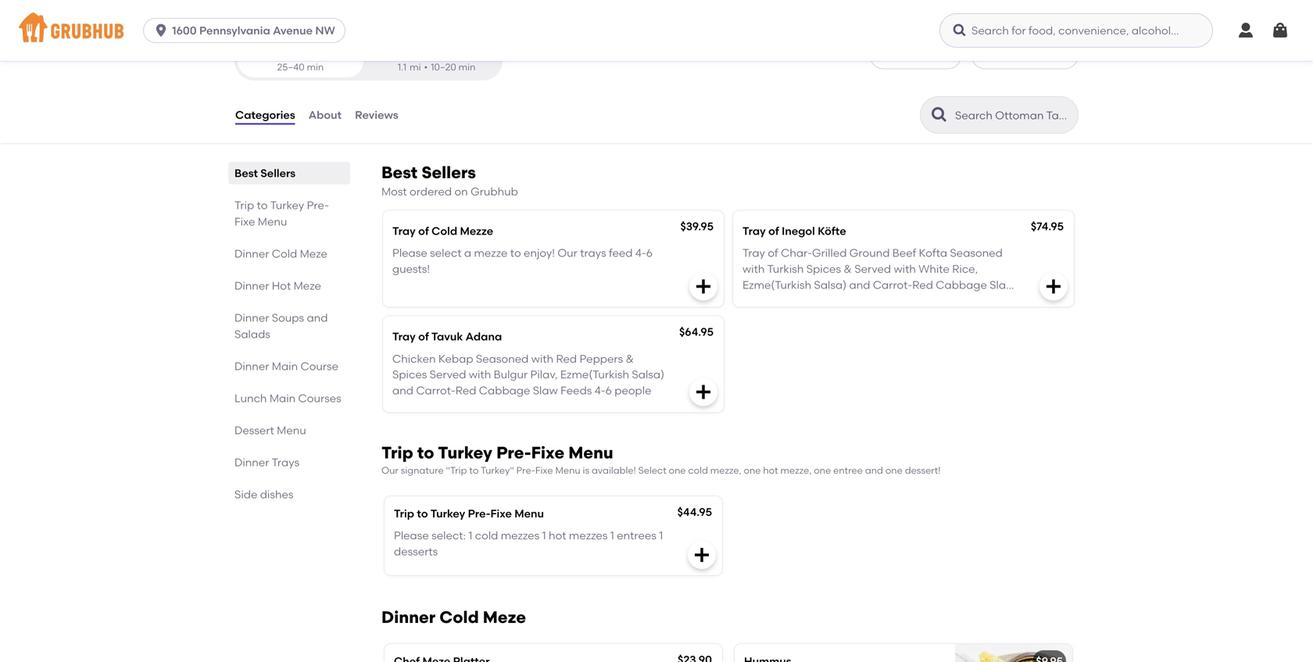Task type: describe. For each thing, give the bounding box(es) containing it.
entrees
[[617, 529, 657, 542]]

$44.95
[[677, 505, 712, 519]]

adana
[[466, 330, 502, 343]]

tray of cold mezze
[[392, 224, 493, 238]]

dessert
[[235, 424, 274, 437]]

best sellers
[[235, 167, 296, 180]]

6 inside tray of char-grilled ground beef kofta seasoned with turkish spices &  served with white rice, ezme(turkish salsa) and carrot-red cabbage slaw. tray feeds 4-6 guests
[[810, 294, 817, 307]]

trip to turkey pre-fixe menu our signature "trip to turkey" pre-fixe menu is available! select one cold mezze, one hot mezze, one entree and one dessert!
[[382, 443, 941, 476]]

search icon image
[[930, 106, 949, 124]]

pre- for trip to turkey pre-fixe menu
[[468, 507, 491, 520]]

cold inside trip to turkey pre-fixe menu our signature "trip to turkey" pre-fixe menu is available! select one cold mezze, one hot mezze, one entree and one dessert!
[[688, 465, 708, 476]]

mezze
[[474, 246, 508, 260]]

to for trip to turkey pre-fixe menu
[[417, 507, 428, 520]]

menu for trip to turkey pre- fixe menu
[[258, 215, 287, 228]]

peppers
[[580, 352, 623, 365]]

entree
[[833, 465, 863, 476]]

cabbage inside chicken kebap seasoned with red peppers & spices served with bulgur pilav, ezme(turkish salsa) and carrot-red cabbage slaw   feeds 4-6 people
[[479, 384, 530, 397]]

0 vertical spatial meze
[[300, 247, 327, 260]]

1600
[[172, 24, 197, 37]]

served inside chicken kebap seasoned with red peppers & spices served with bulgur pilav, ezme(turkish salsa) and carrot-red cabbage slaw   feeds 4-6 people
[[430, 368, 466, 381]]

group
[[1000, 48, 1034, 61]]

select
[[430, 246, 462, 260]]

dinner main course
[[235, 360, 339, 373]]

best sellers most ordered on grubhub
[[382, 163, 518, 198]]

carrot- inside tray of char-grilled ground beef kofta seasoned with turkish spices &  served with white rice, ezme(turkish salsa) and carrot-red cabbage slaw. tray feeds 4-6 guests
[[873, 278, 913, 291]]

with down kebap
[[469, 368, 491, 381]]

most
[[382, 185, 407, 198]]

menu for trip to turkey pre-fixe menu our signature "trip to turkey" pre-fixe menu is available! select one cold mezze, one hot mezze, one entree and one dessert!
[[569, 443, 613, 463]]

spices inside chicken kebap seasoned with red peppers & spices served with bulgur pilav, ezme(turkish salsa) and carrot-red cabbage slaw   feeds 4-6 people
[[392, 368, 427, 381]]

min inside "pickup 1.1 mi • 10–20 min"
[[459, 62, 476, 73]]

ordered
[[410, 185, 452, 198]]

reviews
[[355, 108, 399, 122]]

dinner hot meze
[[235, 279, 321, 292]]

0 vertical spatial dinner cold meze
[[235, 247, 327, 260]]

best for best sellers
[[235, 167, 258, 180]]

kebap
[[439, 352, 473, 365]]

turkish
[[767, 262, 804, 276]]

and inside tray of char-grilled ground beef kofta seasoned with turkish spices &  served with white rice, ezme(turkish salsa) and carrot-red cabbage slaw. tray feeds 4-6 guests
[[849, 278, 870, 291]]

trays
[[580, 246, 606, 260]]

spices inside tray of char-grilled ground beef kofta seasoned with turkish spices &  served with white rice, ezme(turkish salsa) and carrot-red cabbage slaw. tray feeds 4-6 guests
[[807, 262, 841, 276]]

categories button
[[235, 87, 296, 143]]

beef
[[893, 246, 916, 260]]

dinner down salads
[[235, 360, 269, 373]]

fixe left is
[[535, 465, 553, 476]]

dinner up dinner hot meze at top left
[[235, 247, 269, 260]]

tray for please select a mezze to enjoy! our trays feed 4-6 guests!
[[392, 224, 416, 238]]

option group containing delivery 25–40 min
[[235, 41, 503, 81]]

desserts
[[394, 545, 438, 558]]

1.1
[[398, 62, 407, 73]]

turkey for trip to turkey pre-fixe menu
[[431, 507, 465, 520]]

please for trip
[[394, 529, 429, 542]]

categories
[[235, 108, 295, 122]]

ezme(turkish inside tray of char-grilled ground beef kofta seasoned with turkish spices &  served with white rice, ezme(turkish salsa) and carrot-red cabbage slaw. tray feeds 4-6 guests
[[743, 278, 812, 291]]

side dishes
[[235, 488, 294, 501]]

and inside chicken kebap seasoned with red peppers & spices served with bulgur pilav, ezme(turkish salsa) and carrot-red cabbage slaw   feeds 4-6 people
[[392, 384, 414, 397]]

carrot- inside chicken kebap seasoned with red peppers & spices served with bulgur pilav, ezme(turkish salsa) and carrot-red cabbage slaw   feeds 4-6 people
[[416, 384, 456, 397]]

tray of char-grilled ground beef kofta seasoned with turkish spices &  served with white rice, ezme(turkish salsa) and carrot-red cabbage slaw. tray feeds 4-6 guests
[[743, 246, 1017, 307]]

tray of inegol köfte
[[743, 224, 846, 238]]

salads
[[235, 328, 270, 341]]

2 vertical spatial red
[[456, 384, 476, 397]]

1 1 from the left
[[469, 529, 473, 542]]

char-
[[781, 246, 812, 260]]

köfte
[[818, 224, 846, 238]]

please select: 1 cold mezzes 1 hot mezzes 1 entrees  1 desserts
[[394, 529, 663, 558]]

pilav,
[[530, 368, 558, 381]]

please select a mezze to enjoy! our trays feed 4-6 guests!
[[392, 246, 653, 276]]

grilled
[[812, 246, 847, 260]]

sellers for best sellers most ordered on grubhub
[[422, 163, 476, 183]]

bulgur
[[494, 368, 528, 381]]

dishes
[[260, 488, 294, 501]]

2 one from the left
[[744, 465, 761, 476]]

dessert!
[[905, 465, 941, 476]]

avenue
[[273, 24, 313, 37]]

seasoned inside chicken kebap seasoned with red peppers & spices served with bulgur pilav, ezme(turkish salsa) and carrot-red cabbage slaw   feeds 4-6 people
[[476, 352, 529, 365]]

& inside chicken kebap seasoned with red peppers & spices served with bulgur pilav, ezme(turkish salsa) and carrot-red cabbage slaw   feeds 4-6 people
[[626, 352, 634, 365]]

and inside dinner soups and salads
[[307, 311, 328, 325]]

menu down lunch main courses
[[277, 424, 306, 437]]

1600 pennsylvania avenue nw button
[[143, 18, 352, 43]]

trays
[[272, 456, 299, 469]]

salsa) inside chicken kebap seasoned with red peppers & spices served with bulgur pilav, ezme(turkish salsa) and carrot-red cabbage slaw   feeds 4-6 people
[[632, 368, 665, 381]]

enjoy!
[[524, 246, 555, 260]]

main for dinner
[[272, 360, 298, 373]]

2 mezzes from the left
[[569, 529, 608, 542]]

about
[[309, 108, 342, 122]]

to for trip to turkey pre-fixe menu our signature "trip to turkey" pre-fixe menu is available! select one cold mezze, one hot mezze, one entree and one dessert!
[[417, 443, 434, 463]]

available!
[[592, 465, 636, 476]]

red inside tray of char-grilled ground beef kofta seasoned with turkish spices &  served with white rice, ezme(turkish salsa) and carrot-red cabbage slaw. tray feeds 4-6 guests
[[913, 278, 933, 291]]

fixe for trip to turkey pre-fixe menu our signature "trip to turkey" pre-fixe menu is available! select one cold mezze, one hot mezze, one entree and one dessert!
[[531, 443, 565, 463]]

svg image for schedule
[[883, 49, 896, 61]]

with left turkish on the right top
[[743, 262, 765, 276]]

4 one from the left
[[886, 465, 903, 476]]

and inside trip to turkey pre-fixe menu our signature "trip to turkey" pre-fixe menu is available! select one cold mezze, one hot mezze, one entree and one dessert!
[[865, 465, 883, 476]]

guests
[[820, 294, 854, 307]]

inegol
[[782, 224, 815, 238]]

$39.95
[[681, 220, 714, 233]]

of for inegol
[[769, 224, 779, 238]]

1600 pennsylvania avenue nw
[[172, 24, 335, 37]]

"trip
[[446, 465, 467, 476]]

courses
[[298, 392, 341, 405]]

select
[[638, 465, 667, 476]]

hot inside trip to turkey pre-fixe menu our signature "trip to turkey" pre-fixe menu is available! select one cold mezze, one hot mezze, one entree and one dessert!
[[763, 465, 778, 476]]

dinner inside dinner soups and salads
[[235, 311, 269, 325]]

delivery
[[282, 48, 319, 59]]

1 vertical spatial dinner cold meze
[[382, 607, 526, 627]]

kofta
[[919, 246, 948, 260]]

$64.95
[[679, 325, 714, 338]]

rice,
[[952, 262, 978, 276]]

1 vertical spatial meze
[[294, 279, 321, 292]]

with up pilav,
[[531, 352, 554, 365]]

trip to turkey pre- fixe menu
[[235, 199, 329, 228]]

main for lunch
[[270, 392, 296, 405]]

lunch
[[235, 392, 267, 405]]

grubhub
[[471, 185, 518, 198]]

tray left char-
[[743, 246, 765, 260]]

please for tray
[[392, 246, 427, 260]]



Task type: vqa. For each thing, say whether or not it's contained in the screenshot.
leftmost 6
yes



Task type: locate. For each thing, give the bounding box(es) containing it.
1 horizontal spatial hot
[[763, 465, 778, 476]]

menu up please select: 1 cold mezzes 1 hot mezzes 1 entrees  1 desserts
[[515, 507, 544, 520]]

0 horizontal spatial salsa)
[[632, 368, 665, 381]]

4- inside the please select a mezze to enjoy! our trays feed 4-6 guests!
[[635, 246, 646, 260]]

2 min from the left
[[459, 62, 476, 73]]

6 left people
[[606, 384, 612, 397]]

turkey up "trip
[[438, 443, 492, 463]]

1 vertical spatial svg image
[[883, 49, 896, 61]]

0 horizontal spatial dinner cold meze
[[235, 247, 327, 260]]

slaw.
[[990, 278, 1017, 291]]

fixe
[[235, 215, 255, 228], [531, 443, 565, 463], [535, 465, 553, 476], [491, 507, 512, 520]]

of inside tray of char-grilled ground beef kofta seasoned with turkish spices &  served with white rice, ezme(turkish salsa) and carrot-red cabbage slaw. tray feeds 4-6 guests
[[768, 246, 778, 260]]

main up lunch main courses
[[272, 360, 298, 373]]

meze right hot
[[294, 279, 321, 292]]

turkey down best sellers
[[270, 199, 304, 212]]

1 vertical spatial spices
[[392, 368, 427, 381]]

1 horizontal spatial ezme(turkish
[[743, 278, 812, 291]]

1 horizontal spatial mezze,
[[781, 465, 812, 476]]

signature
[[401, 465, 444, 476]]

dinner cold meze down desserts
[[382, 607, 526, 627]]

2 1 from the left
[[542, 529, 546, 542]]

turkey inside the trip to turkey pre- fixe menu
[[270, 199, 304, 212]]

of left 'inegol'
[[769, 224, 779, 238]]

sellers inside best sellers most ordered on grubhub
[[422, 163, 476, 183]]

carrot- down kebap
[[416, 384, 456, 397]]

1 horizontal spatial cabbage
[[936, 278, 987, 291]]

trip for trip to turkey pre-fixe menu our signature "trip to turkey" pre-fixe menu is available! select one cold mezze, one hot mezze, one entree and one dessert!
[[382, 443, 413, 463]]

0 horizontal spatial served
[[430, 368, 466, 381]]

salsa) inside tray of char-grilled ground beef kofta seasoned with turkish spices &  served with white rice, ezme(turkish salsa) and carrot-red cabbage slaw. tray feeds 4-6 guests
[[814, 278, 847, 291]]

dinner
[[235, 247, 269, 260], [235, 279, 269, 292], [235, 311, 269, 325], [235, 360, 269, 373], [235, 456, 269, 469], [382, 607, 436, 627]]

0 horizontal spatial our
[[382, 465, 399, 476]]

with down beef
[[894, 262, 916, 276]]

people
[[615, 384, 652, 397]]

1 vertical spatial 4-
[[800, 294, 811, 307]]

1 mezze, from the left
[[710, 465, 742, 476]]

1 vertical spatial cabbage
[[479, 384, 530, 397]]

dinner soups and salads
[[235, 311, 328, 341]]

Search Ottoman Taverna search field
[[954, 108, 1073, 123]]

1 vertical spatial our
[[382, 465, 399, 476]]

pickup 1.1 mi • 10–20 min
[[398, 48, 476, 73]]

tray of tavuk adana
[[392, 330, 502, 343]]

1 vertical spatial ezme(turkish
[[560, 368, 629, 381]]

and down chicken
[[392, 384, 414, 397]]

1 horizontal spatial spices
[[807, 262, 841, 276]]

menu up is
[[569, 443, 613, 463]]

4- right feeds
[[800, 294, 811, 307]]

meze down please select: 1 cold mezzes 1 hot mezzes 1 entrees  1 desserts
[[483, 607, 526, 627]]

0 horizontal spatial ezme(turkish
[[560, 368, 629, 381]]

our inside trip to turkey pre-fixe menu our signature "trip to turkey" pre-fixe menu is available! select one cold mezze, one hot mezze, one entree and one dessert!
[[382, 465, 399, 476]]

dessert menu
[[235, 424, 306, 437]]

dinner down dessert
[[235, 456, 269, 469]]

of down ordered
[[418, 224, 429, 238]]

reviews button
[[354, 87, 399, 143]]

soups
[[272, 311, 304, 325]]

to for trip to turkey pre- fixe menu
[[257, 199, 268, 212]]

2 mezze, from the left
[[781, 465, 812, 476]]

0 horizontal spatial carrot-
[[416, 384, 456, 397]]

&
[[844, 262, 852, 276], [626, 352, 634, 365]]

1 horizontal spatial red
[[556, 352, 577, 365]]

trip down best sellers
[[235, 199, 254, 212]]

svg image left schedule
[[883, 49, 896, 61]]

mezze, up $44.95
[[710, 465, 742, 476]]

2 vertical spatial svg image
[[694, 383, 713, 401]]

seasoned inside tray of char-grilled ground beef kofta seasoned with turkish spices &  served with white rice, ezme(turkish salsa) and carrot-red cabbage slaw. tray feeds 4-6 guests
[[950, 246, 1003, 260]]

to up signature
[[417, 443, 434, 463]]

people icon image
[[985, 49, 997, 61]]

0 horizontal spatial sellers
[[261, 167, 296, 180]]

guests!
[[392, 262, 430, 276]]

1 horizontal spatial 6
[[646, 246, 653, 260]]

dinner down desserts
[[382, 607, 436, 627]]

0 horizontal spatial min
[[307, 62, 324, 73]]

sellers up the trip to turkey pre- fixe menu at the top of page
[[261, 167, 296, 180]]

0 vertical spatial seasoned
[[950, 246, 1003, 260]]

sellers up on
[[422, 163, 476, 183]]

white
[[919, 262, 950, 276]]

1 vertical spatial please
[[394, 529, 429, 542]]

1 vertical spatial 6
[[810, 294, 817, 307]]

of left tavuk at the left
[[418, 330, 429, 343]]

slaw
[[533, 384, 558, 397]]

to left enjoy!
[[510, 246, 521, 260]]

turkey inside trip to turkey pre-fixe menu our signature "trip to turkey" pre-fixe menu is available! select one cold mezze, one hot mezze, one entree and one dessert!
[[438, 443, 492, 463]]

trip to turkey pre-fixe menu
[[394, 507, 544, 520]]

2 vertical spatial trip
[[394, 507, 414, 520]]

spices down chicken
[[392, 368, 427, 381]]

nw
[[315, 24, 335, 37]]

0 vertical spatial red
[[913, 278, 933, 291]]

1 vertical spatial turkey
[[438, 443, 492, 463]]

and
[[849, 278, 870, 291], [307, 311, 328, 325], [392, 384, 414, 397], [865, 465, 883, 476]]

please up guests!
[[392, 246, 427, 260]]

fixe down slaw
[[531, 443, 565, 463]]

turkey for trip to turkey pre- fixe menu
[[270, 199, 304, 212]]

best up most
[[382, 163, 418, 183]]

2 horizontal spatial svg image
[[883, 49, 896, 61]]

meze
[[300, 247, 327, 260], [294, 279, 321, 292], [483, 607, 526, 627]]

main right the lunch
[[270, 392, 296, 405]]

svg image
[[1237, 21, 1256, 40], [1271, 21, 1290, 40], [952, 23, 968, 38], [694, 277, 713, 296], [1044, 277, 1063, 296], [693, 546, 711, 564]]

fixe up please select: 1 cold mezzes 1 hot mezzes 1 entrees  1 desserts
[[491, 507, 512, 520]]

cold inside please select: 1 cold mezzes 1 hot mezzes 1 entrees  1 desserts
[[475, 529, 498, 542]]

1 horizontal spatial cold
[[688, 465, 708, 476]]

please inside please select: 1 cold mezzes 1 hot mezzes 1 entrees  1 desserts
[[394, 529, 429, 542]]

hummus image
[[955, 644, 1073, 662]]

0 vertical spatial 4-
[[635, 246, 646, 260]]

hot inside please select: 1 cold mezzes 1 hot mezzes 1 entrees  1 desserts
[[549, 529, 566, 542]]

1 min from the left
[[307, 62, 324, 73]]

tray
[[392, 224, 416, 238], [743, 224, 766, 238], [743, 246, 765, 260], [743, 294, 765, 307], [392, 330, 416, 343]]

3 1 from the left
[[610, 529, 614, 542]]

svg image down $64.95
[[694, 383, 713, 401]]

1 horizontal spatial min
[[459, 62, 476, 73]]

our inside the please select a mezze to enjoy! our trays feed 4-6 guests!
[[558, 246, 578, 260]]

please inside the please select a mezze to enjoy! our trays feed 4-6 guests!
[[392, 246, 427, 260]]

red down kebap
[[456, 384, 476, 397]]

trip up desserts
[[394, 507, 414, 520]]

0 vertical spatial our
[[558, 246, 578, 260]]

trip inside trip to turkey pre-fixe menu our signature "trip to turkey" pre-fixe menu is available! select one cold mezze, one hot mezze, one entree and one dessert!
[[382, 443, 413, 463]]

served down kebap
[[430, 368, 466, 381]]

order
[[1037, 48, 1066, 61]]

2 vertical spatial cold
[[440, 607, 479, 627]]

0 horizontal spatial seasoned
[[476, 352, 529, 365]]

0 vertical spatial main
[[272, 360, 298, 373]]

menu left is
[[555, 465, 581, 476]]

salsa) up people
[[632, 368, 665, 381]]

to inside the please select a mezze to enjoy! our trays feed 4-6 guests!
[[510, 246, 521, 260]]

lunch main courses
[[235, 392, 341, 405]]

mezze,
[[710, 465, 742, 476], [781, 465, 812, 476]]

chicken kebap seasoned with red peppers & spices served with bulgur pilav, ezme(turkish salsa) and carrot-red cabbage slaw   feeds 4-6 people
[[392, 352, 665, 397]]

6 inside chicken kebap seasoned with red peppers & spices served with bulgur pilav, ezme(turkish salsa) and carrot-red cabbage slaw   feeds 4-6 people
[[606, 384, 612, 397]]

seasoned up bulgur
[[476, 352, 529, 365]]

pre- for trip to turkey pre-fixe menu our signature "trip to turkey" pre-fixe menu is available! select one cold mezze, one hot mezze, one entree and one dessert!
[[496, 443, 531, 463]]

min down the delivery on the top of the page
[[307, 62, 324, 73]]

feeds
[[768, 294, 797, 307]]

1 horizontal spatial &
[[844, 262, 852, 276]]

1 horizontal spatial 4-
[[635, 246, 646, 260]]

our left trays
[[558, 246, 578, 260]]

0 horizontal spatial cold
[[475, 529, 498, 542]]

0 vertical spatial cold
[[688, 465, 708, 476]]

svg image for 1600 pennsylvania avenue nw
[[153, 23, 169, 38]]

0 horizontal spatial best
[[235, 167, 258, 180]]

1 vertical spatial cold
[[272, 247, 297, 260]]

cold
[[688, 465, 708, 476], [475, 529, 498, 542]]

0 vertical spatial served
[[855, 262, 891, 276]]

group order button
[[971, 41, 1079, 69]]

mezze, left entree
[[781, 465, 812, 476]]

cold
[[432, 224, 457, 238], [272, 247, 297, 260], [440, 607, 479, 627]]

cabbage inside tray of char-grilled ground beef kofta seasoned with turkish spices &  served with white rice, ezme(turkish salsa) and carrot-red cabbage slaw. tray feeds 4-6 guests
[[936, 278, 987, 291]]

0 vertical spatial trip
[[235, 199, 254, 212]]

best inside best sellers most ordered on grubhub
[[382, 163, 418, 183]]

best for best sellers most ordered on grubhub
[[382, 163, 418, 183]]

1 one from the left
[[669, 465, 686, 476]]

1 vertical spatial carrot-
[[416, 384, 456, 397]]

svg image inside schedule button
[[883, 49, 896, 61]]

0 vertical spatial ezme(turkish
[[743, 278, 812, 291]]

svg image inside 1600 pennsylvania avenue nw button
[[153, 23, 169, 38]]

to up desserts
[[417, 507, 428, 520]]

one
[[669, 465, 686, 476], [744, 465, 761, 476], [814, 465, 831, 476], [886, 465, 903, 476]]

hot
[[763, 465, 778, 476], [549, 529, 566, 542]]

1 vertical spatial hot
[[549, 529, 566, 542]]

tray for tray of char-grilled ground beef kofta seasoned with turkish spices &  served with white rice, ezme(turkish salsa) and carrot-red cabbage slaw. tray feeds 4-6 guests
[[743, 224, 766, 238]]

2 horizontal spatial 6
[[810, 294, 817, 307]]

mezzes down trip to turkey pre-fixe menu
[[501, 529, 540, 542]]

4- inside tray of char-grilled ground beef kofta seasoned with turkish spices &  served with white rice, ezme(turkish salsa) and carrot-red cabbage slaw. tray feeds 4-6 guests
[[800, 294, 811, 307]]

3 one from the left
[[814, 465, 831, 476]]

ezme(turkish down peppers
[[560, 368, 629, 381]]

0 horizontal spatial 6
[[606, 384, 612, 397]]

0 horizontal spatial spices
[[392, 368, 427, 381]]

4 1 from the left
[[659, 529, 663, 542]]

1 horizontal spatial carrot-
[[873, 278, 913, 291]]

•
[[424, 62, 428, 73]]

2 vertical spatial 4-
[[595, 384, 606, 397]]

best up the trip to turkey pre- fixe menu at the top of page
[[235, 167, 258, 180]]

trip inside the trip to turkey pre- fixe menu
[[235, 199, 254, 212]]

1 horizontal spatial salsa)
[[814, 278, 847, 291]]

carrot- down beef
[[873, 278, 913, 291]]

0 horizontal spatial cabbage
[[479, 384, 530, 397]]

red down white
[[913, 278, 933, 291]]

0 vertical spatial turkey
[[270, 199, 304, 212]]

to down best sellers
[[257, 199, 268, 212]]

cabbage down rice,
[[936, 278, 987, 291]]

fixe inside the trip to turkey pre- fixe menu
[[235, 215, 255, 228]]

course
[[301, 360, 339, 373]]

spices
[[807, 262, 841, 276], [392, 368, 427, 381]]

chicken
[[392, 352, 436, 365]]

1 horizontal spatial dinner cold meze
[[382, 607, 526, 627]]

of
[[418, 224, 429, 238], [769, 224, 779, 238], [768, 246, 778, 260], [418, 330, 429, 343]]

1 vertical spatial trip
[[382, 443, 413, 463]]

1 horizontal spatial served
[[855, 262, 891, 276]]

menu for trip to turkey pre-fixe menu
[[515, 507, 544, 520]]

tray up guests!
[[392, 224, 416, 238]]

a
[[464, 246, 471, 260]]

0 vertical spatial please
[[392, 246, 427, 260]]

red up pilav,
[[556, 352, 577, 365]]

dinner cold meze up hot
[[235, 247, 327, 260]]

6 right "feed"
[[646, 246, 653, 260]]

1 horizontal spatial sellers
[[422, 163, 476, 183]]

our for a
[[558, 246, 578, 260]]

2 vertical spatial 6
[[606, 384, 612, 397]]

1 vertical spatial red
[[556, 352, 577, 365]]

1 vertical spatial served
[[430, 368, 466, 381]]

trip for trip to turkey pre-fixe menu
[[394, 507, 414, 520]]

0 vertical spatial carrot-
[[873, 278, 913, 291]]

tavuk
[[431, 330, 463, 343]]

and right entree
[[865, 465, 883, 476]]

mezze
[[460, 224, 493, 238]]

1 horizontal spatial mezzes
[[569, 529, 608, 542]]

$74.95
[[1031, 220, 1064, 233]]

ezme(turkish inside chicken kebap seasoned with red peppers & spices served with bulgur pilav, ezme(turkish salsa) and carrot-red cabbage slaw   feeds 4-6 people
[[560, 368, 629, 381]]

tray left 'inegol'
[[743, 224, 766, 238]]

trip for trip to turkey pre- fixe menu
[[235, 199, 254, 212]]

seasoned up rice,
[[950, 246, 1003, 260]]

min inside delivery 25–40 min
[[307, 62, 324, 73]]

of for char-
[[768, 246, 778, 260]]

1 horizontal spatial svg image
[[694, 383, 713, 401]]

Search for food, convenience, alcohol... search field
[[940, 13, 1213, 48]]

1 vertical spatial seasoned
[[476, 352, 529, 365]]

pre- for trip to turkey pre- fixe menu
[[307, 199, 329, 212]]

1 mezzes from the left
[[501, 529, 540, 542]]

select:
[[432, 529, 466, 542]]

6
[[646, 246, 653, 260], [810, 294, 817, 307], [606, 384, 612, 397]]

to right "trip
[[469, 465, 479, 476]]

of for tavuk
[[418, 330, 429, 343]]

0 vertical spatial svg image
[[153, 23, 169, 38]]

dinner cold meze
[[235, 247, 327, 260], [382, 607, 526, 627]]

0 horizontal spatial mezze,
[[710, 465, 742, 476]]

turkey for trip to turkey pre-fixe menu our signature "trip to turkey" pre-fixe menu is available! select one cold mezze, one hot mezze, one entree and one dessert!
[[438, 443, 492, 463]]

salsa) up guests
[[814, 278, 847, 291]]

pennsylvania
[[199, 24, 270, 37]]

our left signature
[[382, 465, 399, 476]]

option group
[[235, 41, 503, 81]]

1 vertical spatial &
[[626, 352, 634, 365]]

svg image left the 1600
[[153, 23, 169, 38]]

tray for chicken kebap seasoned with red peppers & spices served with bulgur pilav, ezme(turkish salsa) and carrot-red cabbage slaw   feeds 4-6 people
[[392, 330, 416, 343]]

1 horizontal spatial our
[[558, 246, 578, 260]]

schedule button
[[870, 41, 962, 69]]

0 horizontal spatial hot
[[549, 529, 566, 542]]

6 inside the please select a mezze to enjoy! our trays feed 4-6 guests!
[[646, 246, 653, 260]]

menu inside the trip to turkey pre- fixe menu
[[258, 215, 287, 228]]

to inside the trip to turkey pre- fixe menu
[[257, 199, 268, 212]]

0 horizontal spatial &
[[626, 352, 634, 365]]

of for cold
[[418, 224, 429, 238]]

0 vertical spatial cabbage
[[936, 278, 987, 291]]

4- inside chicken kebap seasoned with red peppers & spices served with bulgur pilav, ezme(turkish salsa) and carrot-red cabbage slaw   feeds 4-6 people
[[595, 384, 606, 397]]

main navigation navigation
[[0, 0, 1313, 61]]

0 vertical spatial 6
[[646, 246, 653, 260]]

please up desserts
[[394, 529, 429, 542]]

0 vertical spatial spices
[[807, 262, 841, 276]]

10–20
[[431, 62, 456, 73]]

sellers for best sellers
[[261, 167, 296, 180]]

menu down best sellers
[[258, 215, 287, 228]]

1 vertical spatial cold
[[475, 529, 498, 542]]

please
[[392, 246, 427, 260], [394, 529, 429, 542]]

hot
[[272, 279, 291, 292]]

min right 10–20
[[459, 62, 476, 73]]

6 left guests
[[810, 294, 817, 307]]

4- right "feed"
[[635, 246, 646, 260]]

group order
[[1000, 48, 1066, 61]]

red
[[913, 278, 933, 291], [556, 352, 577, 365], [456, 384, 476, 397]]

fixe down best sellers
[[235, 215, 255, 228]]

svg image
[[153, 23, 169, 38], [883, 49, 896, 61], [694, 383, 713, 401]]

tray left feeds
[[743, 294, 765, 307]]

0 vertical spatial salsa)
[[814, 278, 847, 291]]

turkey"
[[481, 465, 514, 476]]

trip up signature
[[382, 443, 413, 463]]

mi
[[410, 62, 421, 73]]

and up guests
[[849, 278, 870, 291]]

delivery 25–40 min
[[277, 48, 324, 73]]

our
[[558, 246, 578, 260], [382, 465, 399, 476]]

& inside tray of char-grilled ground beef kofta seasoned with turkish spices &  served with white rice, ezme(turkish salsa) and carrot-red cabbage slaw. tray feeds 4-6 guests
[[844, 262, 852, 276]]

2 horizontal spatial red
[[913, 278, 933, 291]]

served inside tray of char-grilled ground beef kofta seasoned with turkish spices &  served with white rice, ezme(turkish salsa) and carrot-red cabbage slaw. tray feeds 4-6 guests
[[855, 262, 891, 276]]

0 horizontal spatial red
[[456, 384, 476, 397]]

side
[[235, 488, 257, 501]]

tray up chicken
[[392, 330, 416, 343]]

sellers
[[422, 163, 476, 183], [261, 167, 296, 180]]

turkey up the select:
[[431, 507, 465, 520]]

25–40
[[277, 62, 305, 73]]

fixe for trip to turkey pre- fixe menu
[[235, 215, 255, 228]]

0 vertical spatial &
[[844, 262, 852, 276]]

1 horizontal spatial best
[[382, 163, 418, 183]]

meze up dinner hot meze at top left
[[300, 247, 327, 260]]

0 vertical spatial hot
[[763, 465, 778, 476]]

0 vertical spatial cold
[[432, 224, 457, 238]]

pre- inside the trip to turkey pre- fixe menu
[[307, 199, 329, 212]]

2 vertical spatial turkey
[[431, 507, 465, 520]]

0 horizontal spatial 4-
[[595, 384, 606, 397]]

pickup
[[421, 48, 452, 59]]

cabbage
[[936, 278, 987, 291], [479, 384, 530, 397]]

spices down the "grilled" on the right of the page
[[807, 262, 841, 276]]

1 vertical spatial salsa)
[[632, 368, 665, 381]]

to
[[257, 199, 268, 212], [510, 246, 521, 260], [417, 443, 434, 463], [469, 465, 479, 476], [417, 507, 428, 520]]

1
[[469, 529, 473, 542], [542, 529, 546, 542], [610, 529, 614, 542], [659, 529, 663, 542]]

feeds
[[561, 384, 592, 397]]

about button
[[308, 87, 342, 143]]

4-
[[635, 246, 646, 260], [800, 294, 811, 307], [595, 384, 606, 397]]

& right peppers
[[626, 352, 634, 365]]

menu
[[258, 215, 287, 228], [277, 424, 306, 437], [569, 443, 613, 463], [555, 465, 581, 476], [515, 507, 544, 520]]

cabbage down bulgur
[[479, 384, 530, 397]]

dinner up salads
[[235, 311, 269, 325]]

dinner trays
[[235, 456, 299, 469]]

min
[[307, 62, 324, 73], [459, 62, 476, 73]]

1 horizontal spatial seasoned
[[950, 246, 1003, 260]]

and right soups
[[307, 311, 328, 325]]

ezme(turkish up feeds
[[743, 278, 812, 291]]

1 vertical spatial main
[[270, 392, 296, 405]]

fixe for trip to turkey pre-fixe menu
[[491, 507, 512, 520]]

4- right feeds on the bottom of page
[[595, 384, 606, 397]]

& down the "grilled" on the right of the page
[[844, 262, 852, 276]]

served down ground
[[855, 262, 891, 276]]

0 horizontal spatial mezzes
[[501, 529, 540, 542]]

of up turkish on the right top
[[768, 246, 778, 260]]

our for turkey
[[382, 465, 399, 476]]

mezzes left entrees
[[569, 529, 608, 542]]

carrot-
[[873, 278, 913, 291], [416, 384, 456, 397]]

dinner left hot
[[235, 279, 269, 292]]

feed
[[609, 246, 633, 260]]

cold down trip to turkey pre-fixe menu
[[475, 529, 498, 542]]

is
[[583, 465, 590, 476]]

cold up $44.95
[[688, 465, 708, 476]]

0 horizontal spatial svg image
[[153, 23, 169, 38]]

schedule
[[899, 48, 949, 61]]

2 horizontal spatial 4-
[[800, 294, 811, 307]]

2 vertical spatial meze
[[483, 607, 526, 627]]



